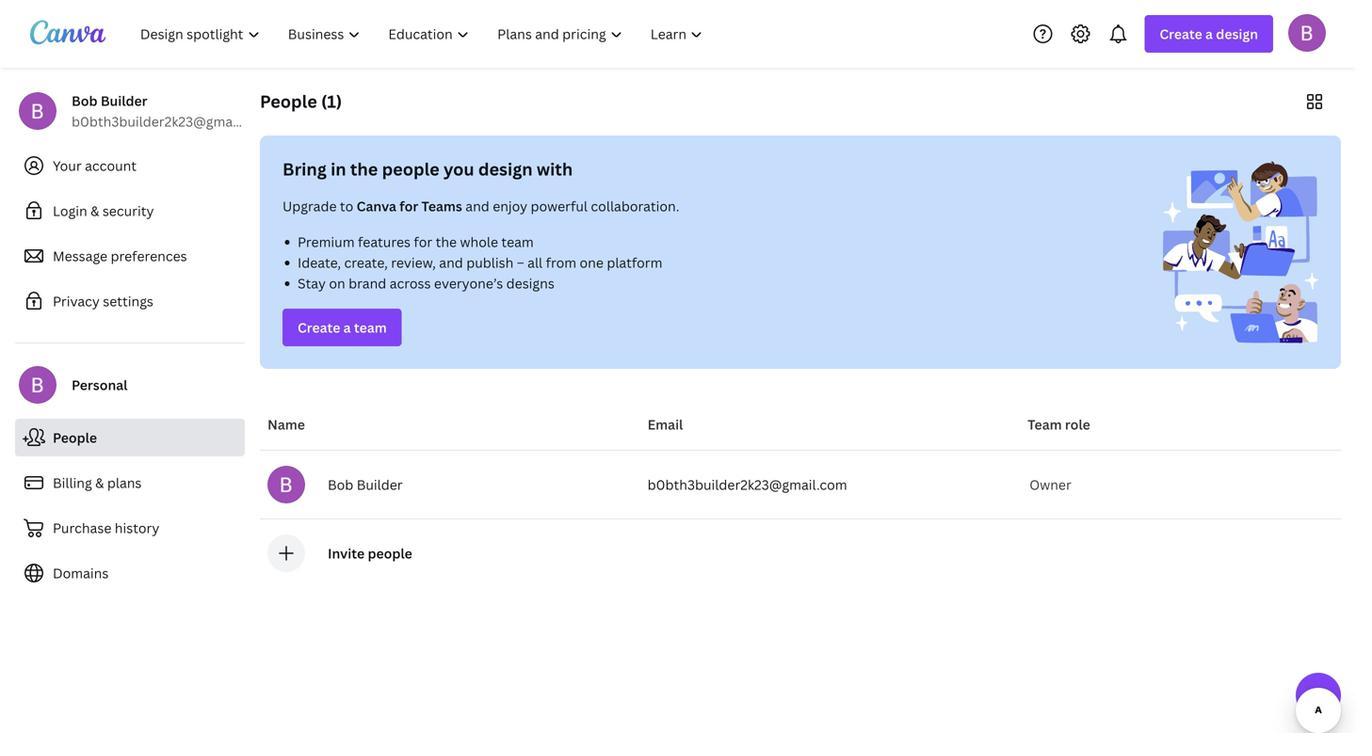 Task type: locate. For each thing, give the bounding box(es) containing it.
b0bth3builder2k23@gmail.com
[[72, 113, 271, 130], [648, 476, 848, 494]]

create inside button
[[298, 319, 340, 337]]

name
[[268, 416, 305, 434]]

bring in the people you design with
[[283, 158, 573, 181]]

and
[[466, 197, 490, 215], [439, 254, 463, 272]]

create
[[1160, 25, 1203, 43], [298, 319, 340, 337]]

people
[[260, 90, 317, 113], [53, 429, 97, 447]]

(1)
[[321, 90, 342, 113]]

for
[[400, 197, 418, 215], [414, 233, 433, 251]]

bob builder b0bth3builder2k23@gmail.com
[[72, 92, 271, 130]]

team inside button
[[354, 319, 387, 337]]

0 vertical spatial builder
[[101, 92, 147, 110]]

0 horizontal spatial a
[[344, 319, 351, 337]]

1 horizontal spatial team
[[502, 233, 534, 251]]

across
[[390, 275, 431, 293]]

0 vertical spatial for
[[400, 197, 418, 215]]

0 vertical spatial b0bth3builder2k23@gmail.com
[[72, 113, 271, 130]]

0 horizontal spatial create
[[298, 319, 340, 337]]

1 horizontal spatial design
[[1217, 25, 1259, 43]]

0 vertical spatial and
[[466, 197, 490, 215]]

people (1)
[[260, 90, 342, 113]]

login
[[53, 202, 87, 220]]

0 horizontal spatial team
[[354, 319, 387, 337]]

0 horizontal spatial builder
[[101, 92, 147, 110]]

& for login
[[91, 202, 99, 220]]

& right 'login'
[[91, 202, 99, 220]]

1 vertical spatial the
[[436, 233, 457, 251]]

purchase
[[53, 520, 112, 537]]

a for design
[[1206, 25, 1213, 43]]

message
[[53, 247, 107, 265]]

a inside dropdown button
[[1206, 25, 1213, 43]]

0 vertical spatial design
[[1217, 25, 1259, 43]]

stay
[[298, 275, 326, 293]]

bob for bob builder
[[328, 476, 354, 494]]

design
[[1217, 25, 1259, 43], [478, 158, 533, 181]]

1 horizontal spatial bob
[[328, 476, 354, 494]]

1 horizontal spatial and
[[466, 197, 490, 215]]

people right invite on the left bottom of the page
[[368, 545, 412, 563]]

collaboration.
[[591, 197, 680, 215]]

0 vertical spatial a
[[1206, 25, 1213, 43]]

builder inside button
[[357, 476, 403, 494]]

1 horizontal spatial builder
[[357, 476, 403, 494]]

your
[[53, 157, 82, 175]]

people left you
[[382, 158, 440, 181]]

0 vertical spatial people
[[260, 90, 317, 113]]

0 vertical spatial people
[[382, 158, 440, 181]]

1 horizontal spatial b0bth3builder2k23@gmail.com
[[648, 476, 848, 494]]

features
[[358, 233, 411, 251]]

builder up invite people
[[357, 476, 403, 494]]

0 horizontal spatial design
[[478, 158, 533, 181]]

purchase history
[[53, 520, 159, 537]]

1 vertical spatial people
[[53, 429, 97, 447]]

bob up your account
[[72, 92, 97, 110]]

purchase history link
[[15, 510, 245, 547]]

1 vertical spatial for
[[414, 233, 433, 251]]

1 vertical spatial &
[[95, 474, 104, 492]]

design left bob builder image
[[1217, 25, 1259, 43]]

the inside premium features for the whole team ideate, create, review, and publish – all from one platform stay on brand across everyone's designs
[[436, 233, 457, 251]]

teams
[[422, 197, 462, 215]]

0 vertical spatial create
[[1160, 25, 1203, 43]]

1 vertical spatial bob
[[328, 476, 354, 494]]

for up review, at top left
[[414, 233, 433, 251]]

and left enjoy
[[466, 197, 490, 215]]

upgrade to canva for teams and enjoy powerful collaboration.
[[283, 197, 680, 215]]

0 vertical spatial the
[[350, 158, 378, 181]]

enjoy
[[493, 197, 528, 215]]

create inside dropdown button
[[1160, 25, 1203, 43]]

create a team
[[298, 319, 387, 337]]

and inside premium features for the whole team ideate, create, review, and publish – all from one platform stay on brand across everyone's designs
[[439, 254, 463, 272]]

people for people
[[53, 429, 97, 447]]

a for team
[[344, 319, 351, 337]]

create a team button
[[283, 309, 402, 347]]

team down brand at the top of the page
[[354, 319, 387, 337]]

0 vertical spatial &
[[91, 202, 99, 220]]

team
[[502, 233, 534, 251], [354, 319, 387, 337]]

0 horizontal spatial bob
[[72, 92, 97, 110]]

your account
[[53, 157, 137, 175]]

team
[[1028, 416, 1062, 434]]

and up everyone's
[[439, 254, 463, 272]]

design up enjoy
[[478, 158, 533, 181]]

& left plans
[[95, 474, 104, 492]]

a inside button
[[344, 319, 351, 337]]

you
[[444, 158, 474, 181]]

0 horizontal spatial and
[[439, 254, 463, 272]]

bob builder button
[[268, 466, 633, 504]]

1 horizontal spatial people
[[260, 90, 317, 113]]

top level navigation element
[[128, 15, 719, 53]]

builder
[[101, 92, 147, 110], [357, 476, 403, 494]]

bob inside bob builder b0bth3builder2k23@gmail.com
[[72, 92, 97, 110]]

1 horizontal spatial create
[[1160, 25, 1203, 43]]

upgrade
[[283, 197, 337, 215]]

1 vertical spatial builder
[[357, 476, 403, 494]]

the
[[350, 158, 378, 181], [436, 233, 457, 251]]

1 vertical spatial team
[[354, 319, 387, 337]]

security
[[103, 202, 154, 220]]

0 horizontal spatial b0bth3builder2k23@gmail.com
[[72, 113, 271, 130]]

1 vertical spatial design
[[478, 158, 533, 181]]

with
[[537, 158, 573, 181]]

people up billing
[[53, 429, 97, 447]]

people
[[382, 158, 440, 181], [368, 545, 412, 563]]

billing
[[53, 474, 92, 492]]

privacy settings
[[53, 293, 153, 310]]

designs
[[507, 275, 555, 293]]

message preferences link
[[15, 237, 245, 275]]

create for create a design
[[1160, 25, 1203, 43]]

invite
[[328, 545, 365, 563]]

for right 'canva'
[[400, 197, 418, 215]]

1 vertical spatial create
[[298, 319, 340, 337]]

plans
[[107, 474, 142, 492]]

0 vertical spatial bob
[[72, 92, 97, 110]]

1 vertical spatial and
[[439, 254, 463, 272]]

a
[[1206, 25, 1213, 43], [344, 319, 351, 337]]

from
[[546, 254, 577, 272]]

bob up invite on the left bottom of the page
[[328, 476, 354, 494]]

login & security
[[53, 202, 154, 220]]

0 vertical spatial team
[[502, 233, 534, 251]]

bob
[[72, 92, 97, 110], [328, 476, 354, 494]]

& for billing
[[95, 474, 104, 492]]

the left whole
[[436, 233, 457, 251]]

team role
[[1028, 416, 1091, 434]]

0 horizontal spatial people
[[53, 429, 97, 447]]

builder for bob builder b0bth3builder2k23@gmail.com
[[101, 92, 147, 110]]

bob builder
[[328, 476, 403, 494]]

bob builder image
[[1289, 14, 1326, 52]]

history
[[115, 520, 159, 537]]

bring
[[283, 158, 327, 181]]

people left (1)
[[260, 90, 317, 113]]

create a design button
[[1145, 15, 1274, 53]]

1 vertical spatial a
[[344, 319, 351, 337]]

people for people (1)
[[260, 90, 317, 113]]

your account link
[[15, 147, 245, 185]]

builder up your account link
[[101, 92, 147, 110]]

design inside dropdown button
[[1217, 25, 1259, 43]]

create for create a team
[[298, 319, 340, 337]]

team inside premium features for the whole team ideate, create, review, and publish – all from one platform stay on brand across everyone's designs
[[502, 233, 534, 251]]

builder inside bob builder b0bth3builder2k23@gmail.com
[[101, 92, 147, 110]]

1 horizontal spatial the
[[436, 233, 457, 251]]

account
[[85, 157, 137, 175]]

bob inside button
[[328, 476, 354, 494]]

1 vertical spatial b0bth3builder2k23@gmail.com
[[648, 476, 848, 494]]

team up –
[[502, 233, 534, 251]]

&
[[91, 202, 99, 220], [95, 474, 104, 492]]

1 horizontal spatial a
[[1206, 25, 1213, 43]]

the right in
[[350, 158, 378, 181]]

list
[[283, 232, 786, 294]]



Task type: describe. For each thing, give the bounding box(es) containing it.
publish
[[467, 254, 514, 272]]

invite people button
[[328, 545, 412, 563]]

whole
[[460, 233, 498, 251]]

create a design
[[1160, 25, 1259, 43]]

in
[[331, 158, 346, 181]]

login & security link
[[15, 192, 245, 230]]

domains link
[[15, 555, 245, 593]]

premium
[[298, 233, 355, 251]]

brand
[[349, 275, 387, 293]]

preferences
[[111, 247, 187, 265]]

premium features for the whole team ideate, create, review, and publish – all from one platform stay on brand across everyone's designs
[[298, 233, 663, 293]]

list containing premium features for the whole team
[[283, 232, 786, 294]]

ideate,
[[298, 254, 341, 272]]

review,
[[391, 254, 436, 272]]

privacy settings link
[[15, 283, 245, 320]]

settings
[[103, 293, 153, 310]]

one
[[580, 254, 604, 272]]

domains
[[53, 565, 109, 583]]

all
[[528, 254, 543, 272]]

privacy
[[53, 293, 100, 310]]

–
[[517, 254, 524, 272]]

email
[[648, 416, 683, 434]]

builder for bob builder
[[357, 476, 403, 494]]

to
[[340, 197, 354, 215]]

message preferences
[[53, 247, 187, 265]]

canva
[[357, 197, 397, 215]]

create,
[[344, 254, 388, 272]]

everyone's
[[434, 275, 503, 293]]

on
[[329, 275, 345, 293]]

1 vertical spatial people
[[368, 545, 412, 563]]

billing & plans link
[[15, 464, 245, 502]]

owner
[[1030, 476, 1072, 494]]

owner button
[[1028, 466, 1081, 504]]

role
[[1065, 416, 1091, 434]]

powerful
[[531, 197, 588, 215]]

for inside premium features for the whole team ideate, create, review, and publish – all from one platform stay on brand across everyone's designs
[[414, 233, 433, 251]]

billing & plans
[[53, 474, 142, 492]]

personal
[[72, 376, 128, 394]]

platform
[[607, 254, 663, 272]]

bob for bob builder b0bth3builder2k23@gmail.com
[[72, 92, 97, 110]]

invite people
[[328, 545, 412, 563]]

people link
[[15, 419, 245, 457]]

0 horizontal spatial the
[[350, 158, 378, 181]]



Task type: vqa. For each thing, say whether or not it's contained in the screenshot.
'But first, cookies 🍪' dialog
no



